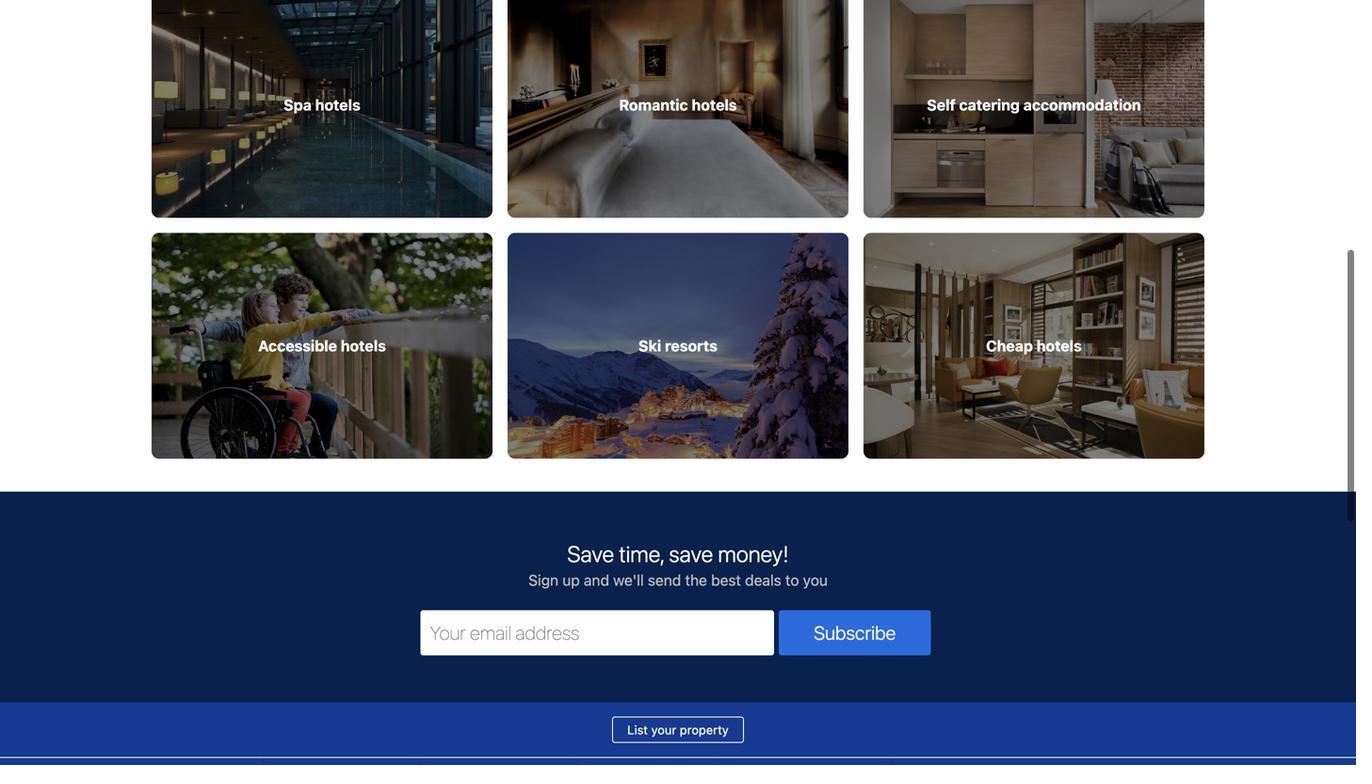 Task type: vqa. For each thing, say whether or not it's contained in the screenshot.
only inside It Only Takes 2 Minutes Confirmation Is Immediate
no



Task type: describe. For each thing, give the bounding box(es) containing it.
we'll
[[613, 572, 644, 590]]

ski resorts link
[[508, 233, 849, 459]]

self catering accommodation
[[927, 96, 1141, 114]]

romantic
[[619, 96, 688, 114]]

property
[[680, 724, 729, 738]]

romantic hotels link
[[508, 0, 849, 218]]

save time, save money! footer
[[0, 491, 1356, 766]]

self
[[927, 96, 956, 114]]

ski
[[639, 337, 661, 355]]

spa
[[284, 96, 312, 114]]

hotels for accessible hotels
[[341, 337, 386, 355]]

your
[[651, 724, 677, 738]]

accommodation
[[1024, 96, 1141, 114]]

to
[[786, 572, 799, 590]]

you
[[803, 572, 828, 590]]

hotels for romantic hotels
[[692, 96, 737, 114]]

accessible hotels link
[[152, 233, 493, 459]]

ski resorts
[[639, 337, 718, 355]]

romantic hotels
[[619, 96, 737, 114]]

sign
[[529, 572, 559, 590]]

save
[[669, 541, 713, 568]]

self catering accommodation link
[[864, 0, 1205, 218]]

list your property
[[628, 724, 729, 738]]

accessible
[[258, 337, 337, 355]]



Task type: locate. For each thing, give the bounding box(es) containing it.
save
[[567, 541, 614, 568]]

hotels
[[315, 96, 361, 114], [692, 96, 737, 114], [341, 337, 386, 355], [1037, 337, 1082, 355]]

deals
[[745, 572, 782, 590]]

cheap hotels link
[[864, 233, 1205, 459]]

save time, save money! sign up and we'll send the best deals to you
[[529, 541, 828, 590]]

best
[[711, 572, 741, 590]]

hotels for spa hotels
[[315, 96, 361, 114]]

the
[[685, 572, 707, 590]]

accessible hotels
[[258, 337, 386, 355]]

hotels right cheap
[[1037, 337, 1082, 355]]

send
[[648, 572, 681, 590]]

catering
[[959, 96, 1020, 114]]

list
[[628, 724, 648, 738]]

spa hotels
[[284, 96, 361, 114]]

and
[[584, 572, 609, 590]]

cheap hotels
[[986, 337, 1082, 355]]

navigation inside save time, save money! footer
[[155, 759, 893, 766]]

navigation
[[155, 759, 893, 766]]

money!
[[718, 541, 789, 568]]

up
[[563, 572, 580, 590]]

Your email address email field
[[421, 611, 774, 656]]

cheap
[[986, 337, 1033, 355]]

hotels right romantic
[[692, 96, 737, 114]]

list your property link
[[612, 717, 744, 744]]

hotels for cheap hotels
[[1037, 337, 1082, 355]]

spa hotels link
[[152, 0, 493, 218]]

hotels right spa
[[315, 96, 361, 114]]

hotels right accessible
[[341, 337, 386, 355]]

subscribe
[[814, 622, 896, 644]]

time,
[[619, 541, 664, 568]]

resorts
[[665, 337, 718, 355]]

subscribe button
[[779, 611, 931, 656]]



